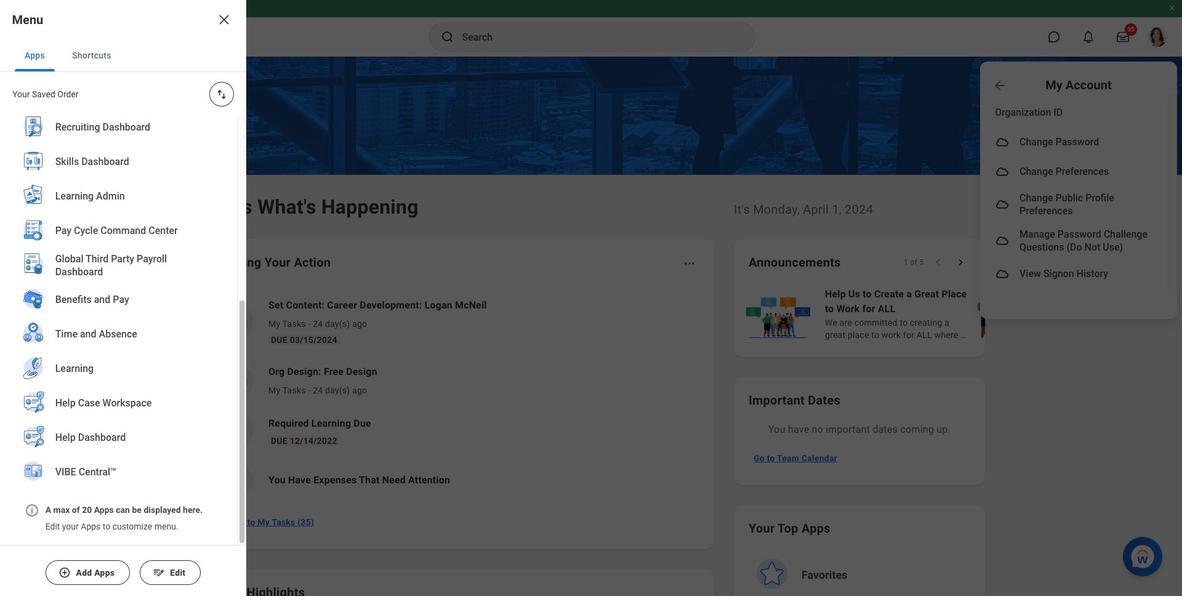 Task type: describe. For each thing, give the bounding box(es) containing it.
close environment banner image
[[1169, 4, 1177, 12]]

list inside global navigation 'dialog'
[[0, 0, 237, 500]]

avatar image for fifth menu item from the bottom
[[996, 135, 1010, 150]]

search image
[[440, 30, 455, 44]]

back image
[[993, 78, 1008, 93]]

chevron left small image
[[933, 256, 945, 269]]

avatar image for fourth menu item from the bottom
[[996, 164, 1010, 179]]

chevron right small image
[[955, 256, 967, 269]]

global navigation dialog
[[0, 0, 246, 596]]

avatar image for fifth menu item from the top
[[996, 267, 1010, 281]]

notifications large image
[[1083, 31, 1095, 43]]

1 menu item from the top
[[981, 128, 1169, 157]]



Task type: locate. For each thing, give the bounding box(es) containing it.
inbox image
[[230, 312, 248, 331], [230, 371, 248, 390]]

2 menu item from the top
[[981, 157, 1169, 187]]

avatar image for second menu item from the bottom
[[996, 234, 1010, 248]]

status
[[904, 258, 924, 267]]

3 avatar image from the top
[[996, 197, 1010, 212]]

5 menu item from the top
[[981, 259, 1169, 289]]

avatar image for 3rd menu item from the top of the page
[[996, 197, 1010, 212]]

5 avatar image from the top
[[996, 267, 1010, 281]]

book open image
[[230, 422, 248, 440]]

text edit image
[[153, 567, 165, 579]]

sort image
[[216, 88, 228, 100]]

menu
[[981, 94, 1178, 292]]

3 menu item from the top
[[981, 187, 1169, 223]]

0 vertical spatial inbox image
[[230, 312, 248, 331]]

plus circle image
[[59, 567, 71, 579]]

x image
[[217, 12, 232, 27]]

2 avatar image from the top
[[996, 164, 1010, 179]]

2 inbox image from the top
[[230, 371, 248, 390]]

dashboard expenses image
[[230, 471, 248, 490]]

logan mcneil image
[[1148, 27, 1168, 47]]

banner
[[0, 0, 1183, 319]]

inbox large image
[[1118, 31, 1130, 43]]

avatar image
[[996, 135, 1010, 150], [996, 164, 1010, 179], [996, 197, 1010, 212], [996, 234, 1010, 248], [996, 267, 1010, 281]]

menu item
[[981, 128, 1169, 157], [981, 157, 1169, 187], [981, 187, 1169, 223], [981, 223, 1169, 259], [981, 259, 1169, 289]]

info image
[[25, 503, 39, 518]]

1 avatar image from the top
[[996, 135, 1010, 150]]

main content
[[0, 57, 1183, 596]]

tab list
[[0, 39, 246, 72]]

4 avatar image from the top
[[996, 234, 1010, 248]]

1 vertical spatial inbox image
[[230, 371, 248, 390]]

4 menu item from the top
[[981, 223, 1169, 259]]

list
[[0, 0, 237, 500], [744, 286, 1183, 343], [212, 288, 700, 505]]

1 inbox image from the top
[[230, 312, 248, 331]]



Task type: vqa. For each thing, say whether or not it's contained in the screenshot.
Summary
no



